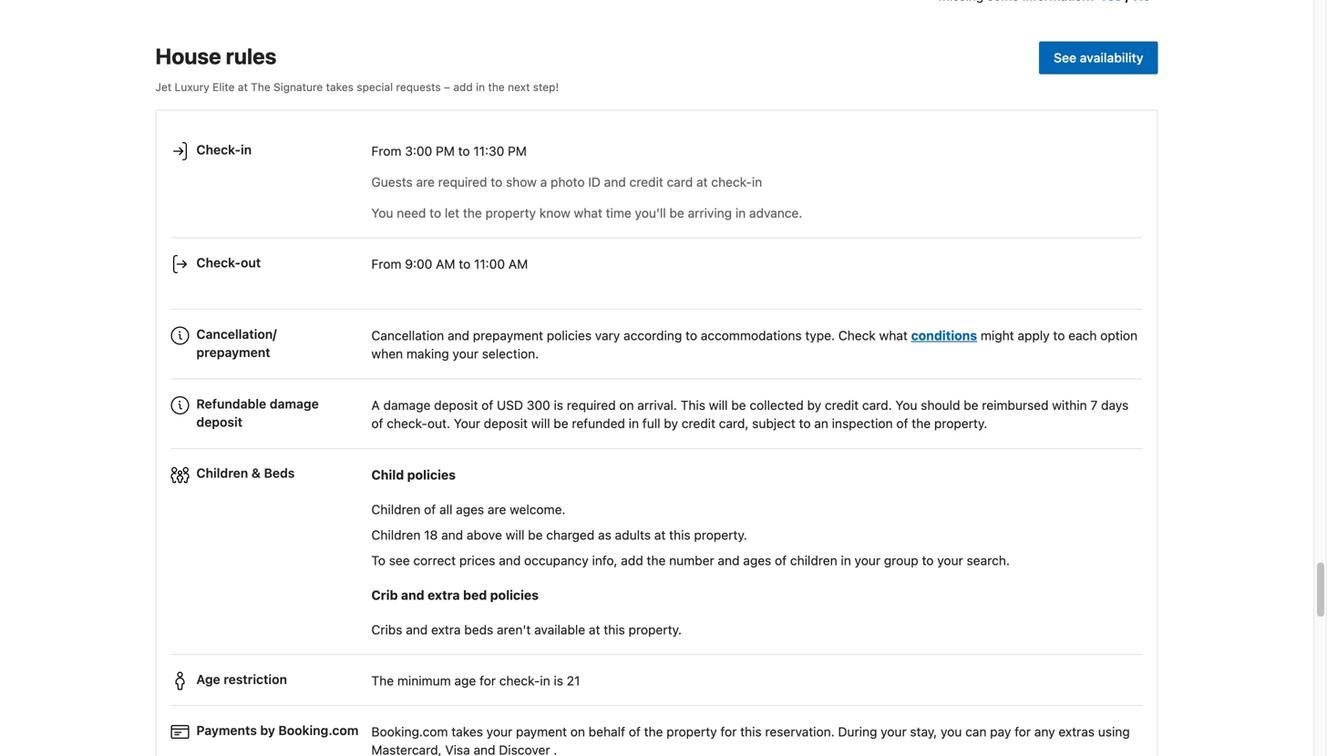 Task type: locate. For each thing, give the bounding box(es) containing it.
required up refunded
[[567, 398, 616, 413]]

0 vertical spatial property
[[486, 205, 536, 220]]

crib
[[371, 588, 398, 603]]

by right full
[[664, 416, 678, 431]]

property. up number
[[694, 528, 747, 543]]

you left need
[[371, 205, 393, 220]]

on left "behalf"
[[570, 725, 585, 740]]

to left an
[[799, 416, 811, 431]]

takes left the "special"
[[326, 81, 354, 93]]

0 horizontal spatial damage
[[270, 397, 319, 412]]

1 from from the top
[[371, 143, 402, 158]]

cancellation/
[[196, 327, 277, 342]]

policies left vary
[[547, 328, 592, 343]]

age
[[196, 672, 220, 687]]

0 vertical spatial prepayment
[[473, 328, 543, 343]]

0 horizontal spatial takes
[[326, 81, 354, 93]]

any
[[1035, 725, 1055, 740]]

age
[[454, 674, 476, 689]]

2 horizontal spatial policies
[[547, 328, 592, 343]]

your
[[453, 346, 479, 361], [855, 553, 881, 568], [937, 553, 963, 568], [487, 725, 513, 740], [881, 725, 907, 740]]

inspection
[[832, 416, 893, 431]]

booking.com
[[278, 723, 359, 738], [371, 725, 448, 740]]

0 vertical spatial from
[[371, 143, 402, 158]]

is for 21
[[554, 674, 563, 689]]

damage inside refundable damage deposit
[[270, 397, 319, 412]]

and right cribs
[[406, 622, 428, 637]]

2 horizontal spatial deposit
[[484, 416, 528, 431]]

2 is from the top
[[554, 674, 563, 689]]

2 vertical spatial by
[[260, 723, 275, 738]]

of
[[482, 398, 493, 413], [371, 416, 383, 431], [897, 416, 908, 431], [424, 502, 436, 517], [775, 553, 787, 568], [629, 725, 641, 740]]

0 vertical spatial check-
[[196, 142, 241, 157]]

0 vertical spatial is
[[554, 398, 563, 413]]

this inside booking.com takes your payment on behalf of the property for this reservation. during your stay, you can pay for any extras using mastercard, ​visa  and  discover .
[[740, 725, 762, 740]]

2 horizontal spatial will
[[709, 398, 728, 413]]

this right "available"
[[604, 622, 625, 637]]

takes up ​visa
[[452, 725, 483, 740]]

deposit down refundable
[[196, 415, 243, 430]]

deposit down usd
[[484, 416, 528, 431]]

this up to see correct prices and occupancy info, add the number and ages of children in your group to your search. in the bottom of the page
[[669, 528, 691, 543]]

as
[[598, 528, 612, 543]]

from left 9:00 am in the left top of the page
[[371, 257, 402, 272]]

of down 'a' at the bottom left
[[371, 416, 383, 431]]

0 vertical spatial children
[[196, 466, 248, 481]]

by right payments
[[260, 723, 275, 738]]

on left the arrival.
[[619, 398, 634, 413]]

0 horizontal spatial policies
[[407, 467, 456, 483]]

0 horizontal spatial prepayment
[[196, 345, 270, 360]]

2 horizontal spatial for
[[1015, 725, 1031, 740]]

occupancy
[[524, 553, 589, 568]]

1 horizontal spatial property
[[667, 725, 717, 740]]

you
[[941, 725, 962, 740]]

be up the card,
[[731, 398, 746, 413]]

children left &
[[196, 466, 248, 481]]

takes inside booking.com takes your payment on behalf of the property for this reservation. during your stay, you can pay for any extras using mastercard, ​visa  and  discover .
[[452, 725, 483, 740]]

1 vertical spatial add
[[621, 553, 643, 568]]

0 horizontal spatial on
[[570, 725, 585, 740]]

usd
[[497, 398, 523, 413]]

1 horizontal spatial policies
[[490, 588, 539, 603]]

booking.com up "mastercard,"
[[371, 725, 448, 740]]

2 vertical spatial will
[[506, 528, 525, 543]]

and right ​visa
[[474, 743, 496, 757]]

1 is from the top
[[554, 398, 563, 413]]

what
[[574, 205, 603, 220], [879, 328, 908, 343]]

payment
[[516, 725, 567, 740]]

be right you'll
[[670, 205, 684, 220]]

deposit up "your" on the left of page
[[434, 398, 478, 413]]

your inside might apply to each option when making your selection.
[[453, 346, 479, 361]]

card.
[[862, 398, 892, 413]]

crib and extra bed policies
[[371, 588, 539, 603]]

the minimum age for check-in is 21
[[371, 674, 580, 689]]

is left 21
[[554, 674, 563, 689]]

check- up cancellation/
[[196, 255, 241, 270]]

deposit
[[434, 398, 478, 413], [196, 415, 243, 430], [484, 416, 528, 431]]

the
[[488, 81, 505, 93], [463, 205, 482, 220], [912, 416, 931, 431], [647, 553, 666, 568], [644, 725, 663, 740]]

0 horizontal spatial ages
[[456, 502, 484, 517]]

of right inspection
[[897, 416, 908, 431]]

2 horizontal spatial this
[[740, 725, 762, 740]]

photo
[[551, 174, 585, 189]]

cribs
[[371, 622, 402, 637]]

property.
[[934, 416, 988, 431], [694, 528, 747, 543], [629, 622, 682, 637]]

1 horizontal spatial booking.com
[[371, 725, 448, 740]]

0 horizontal spatial what
[[574, 205, 603, 220]]

check- for in
[[196, 142, 241, 157]]

the right "behalf"
[[644, 725, 663, 740]]

1 vertical spatial from
[[371, 257, 402, 272]]

check- up child policies
[[387, 416, 427, 431]]

next
[[508, 81, 530, 93]]

of right "behalf"
[[629, 725, 641, 740]]

1 vertical spatial check-
[[196, 255, 241, 270]]

be down welcome.
[[528, 528, 543, 543]]

check- down aren't
[[499, 674, 540, 689]]

1 horizontal spatial required
[[567, 398, 616, 413]]

0 vertical spatial check-
[[711, 174, 752, 189]]

1 vertical spatial credit
[[825, 398, 859, 413]]

extra left beds
[[431, 622, 461, 637]]

policies
[[547, 328, 592, 343], [407, 467, 456, 483], [490, 588, 539, 603]]

1 vertical spatial are
[[488, 502, 506, 517]]

your up discover
[[487, 725, 513, 740]]

of left the children
[[775, 553, 787, 568]]

this
[[669, 528, 691, 543], [604, 622, 625, 637], [740, 725, 762, 740]]

aren't
[[497, 622, 531, 637]]

at
[[238, 81, 248, 93], [697, 174, 708, 189], [654, 528, 666, 543], [589, 622, 600, 637]]

1 horizontal spatial credit
[[682, 416, 716, 431]]

0 horizontal spatial check-
[[387, 416, 427, 431]]

jet luxury elite at the signature takes special requests – add in the next step!
[[155, 81, 559, 93]]

are down 3:00 pm
[[416, 174, 435, 189]]

will up the card,
[[709, 398, 728, 413]]

1 vertical spatial property
[[667, 725, 717, 740]]

0 vertical spatial property.
[[934, 416, 988, 431]]

1 vertical spatial takes
[[452, 725, 483, 740]]

what left time
[[574, 205, 603, 220]]

see availability
[[1054, 50, 1144, 65]]

children 18 and above will be charged as adults at this property.
[[371, 528, 747, 543]]

1 vertical spatial this
[[604, 622, 625, 637]]

you inside a damage deposit of usd 300 is required on arrival. this will be collected by credit card. you should be reimbursed within 7 days of check-out. your deposit will be refunded in full by credit card, subject to an inspection of the property.
[[896, 398, 918, 413]]

0 vertical spatial extra
[[428, 588, 460, 603]]

and right number
[[718, 553, 740, 568]]

be
[[670, 205, 684, 220], [731, 398, 746, 413], [964, 398, 979, 413], [554, 416, 569, 431], [528, 528, 543, 543]]

to right 9:00 am in the left top of the page
[[459, 257, 471, 272]]

1 vertical spatial children
[[371, 502, 421, 517]]

card,
[[719, 416, 749, 431]]

0 horizontal spatial are
[[416, 174, 435, 189]]

children up see
[[371, 528, 421, 543]]

property. down should
[[934, 416, 988, 431]]

to right 3:00 pm
[[458, 143, 470, 158]]

1 horizontal spatial deposit
[[434, 398, 478, 413]]

and right 18
[[441, 528, 463, 543]]

1 vertical spatial prepayment
[[196, 345, 270, 360]]

1 horizontal spatial the
[[371, 674, 394, 689]]

your right making
[[453, 346, 479, 361]]

from up guests
[[371, 143, 402, 158]]

2 vertical spatial this
[[740, 725, 762, 740]]

payments by booking.com
[[196, 723, 359, 738]]

2 horizontal spatial check-
[[711, 174, 752, 189]]

will right "above"
[[506, 528, 525, 543]]

in
[[476, 81, 485, 93], [241, 142, 252, 157], [752, 174, 762, 189], [736, 205, 746, 220], [629, 416, 639, 431], [841, 553, 851, 568], [540, 674, 550, 689]]

ages left the children
[[743, 553, 772, 568]]

house
[[155, 43, 221, 69]]

within
[[1052, 398, 1087, 413]]

is right 300 in the left of the page
[[554, 398, 563, 413]]

0 vertical spatial this
[[669, 528, 691, 543]]

credit up an
[[825, 398, 859, 413]]

for right age
[[480, 674, 496, 689]]

0 vertical spatial will
[[709, 398, 728, 413]]

1 vertical spatial check-
[[387, 416, 427, 431]]

2 check- from the top
[[196, 255, 241, 270]]

this left reservation.
[[740, 725, 762, 740]]

add down the adults
[[621, 553, 643, 568]]

damage right refundable
[[270, 397, 319, 412]]

1 horizontal spatial check-
[[499, 674, 540, 689]]

children of all ages are welcome.
[[371, 502, 566, 517]]

0 horizontal spatial property
[[486, 205, 536, 220]]

check- up arriving
[[711, 174, 752, 189]]

to left each
[[1053, 328, 1065, 343]]

prepayment inside cancellation/ prepayment
[[196, 345, 270, 360]]

is inside a damage deposit of usd 300 is required on arrival. this will be collected by credit card. you should be reimbursed within 7 days of check-out. your deposit will be refunded in full by credit card, subject to an inspection of the property.
[[554, 398, 563, 413]]

required up the let
[[438, 174, 487, 189]]

2 vertical spatial credit
[[682, 416, 716, 431]]

0 horizontal spatial deposit
[[196, 415, 243, 430]]

1 vertical spatial extra
[[431, 622, 461, 637]]

damage for a
[[383, 398, 431, 413]]

reimbursed
[[982, 398, 1049, 413]]

check- down the elite
[[196, 142, 241, 157]]

you right card.
[[896, 398, 918, 413]]

prepayment down cancellation/
[[196, 345, 270, 360]]

of inside booking.com takes your payment on behalf of the property for this reservation. during your stay, you can pay for any extras using mastercard, ​visa  and  discover .
[[629, 725, 641, 740]]

1 vertical spatial will
[[531, 416, 550, 431]]

mastercard,
[[371, 743, 442, 757]]

extra left bed
[[428, 588, 460, 603]]

out.
[[427, 416, 450, 431]]

1 check- from the top
[[196, 142, 241, 157]]

deposit inside refundable damage deposit
[[196, 415, 243, 430]]

what right 'check' at right
[[879, 328, 908, 343]]

0 horizontal spatial the
[[251, 81, 270, 93]]

luxury
[[175, 81, 209, 93]]

extras
[[1059, 725, 1095, 740]]

2 from from the top
[[371, 257, 402, 272]]

1 horizontal spatial by
[[664, 416, 678, 431]]

.
[[554, 743, 557, 757]]

arrival.
[[638, 398, 677, 413]]

credit up you'll
[[630, 174, 663, 189]]

0 vertical spatial on
[[619, 398, 634, 413]]

required inside a damage deposit of usd 300 is required on arrival. this will be collected by credit card. you should be reimbursed within 7 days of check-out. your deposit will be refunded in full by credit card, subject to an inspection of the property.
[[567, 398, 616, 413]]

1 vertical spatial property.
[[694, 528, 747, 543]]

to left the let
[[430, 205, 441, 220]]

1 vertical spatial required
[[567, 398, 616, 413]]

adults
[[615, 528, 651, 543]]

making
[[407, 346, 449, 361]]

bed
[[463, 588, 487, 603]]

requests
[[396, 81, 441, 93]]

stay,
[[910, 725, 937, 740]]

0 vertical spatial ages
[[456, 502, 484, 517]]

property
[[486, 205, 536, 220], [667, 725, 717, 740]]

1 horizontal spatial this
[[669, 528, 691, 543]]

&
[[251, 466, 261, 481]]

when
[[371, 346, 403, 361]]

1 horizontal spatial damage
[[383, 398, 431, 413]]

on inside a damage deposit of usd 300 is required on arrival. this will be collected by credit card. you should be reimbursed within 7 days of check-out. your deposit will be refunded in full by credit card, subject to an inspection of the property.
[[619, 398, 634, 413]]

for left any on the right bottom of page
[[1015, 725, 1031, 740]]

know
[[540, 205, 571, 220]]

the left minimum at the bottom
[[371, 674, 394, 689]]

1 horizontal spatial takes
[[452, 725, 483, 740]]

0 horizontal spatial required
[[438, 174, 487, 189]]

policies up aren't
[[490, 588, 539, 603]]

children for children of all ages are welcome.
[[371, 502, 421, 517]]

for
[[480, 674, 496, 689], [721, 725, 737, 740], [1015, 725, 1031, 740]]

the
[[251, 81, 270, 93], [371, 674, 394, 689]]

property. down to see correct prices and occupancy info, add the number and ages of children in your group to your search. in the bottom of the page
[[629, 622, 682, 637]]

damage inside a damage deposit of usd 300 is required on arrival. this will be collected by credit card. you should be reimbursed within 7 days of check-out. your deposit will be refunded in full by credit card, subject to an inspection of the property.
[[383, 398, 431, 413]]

property. inside a damage deposit of usd 300 is required on arrival. this will be collected by credit card. you should be reimbursed within 7 days of check-out. your deposit will be refunded in full by credit card, subject to an inspection of the property.
[[934, 416, 988, 431]]

special
[[357, 81, 393, 93]]

info,
[[592, 553, 618, 568]]

search.
[[967, 553, 1010, 568]]

1 vertical spatial is
[[554, 674, 563, 689]]

extra for bed
[[428, 588, 460, 603]]

check- for out
[[196, 255, 241, 270]]

collected
[[750, 398, 804, 413]]

by up an
[[807, 398, 822, 413]]

1 horizontal spatial ages
[[743, 553, 772, 568]]

credit
[[630, 174, 663, 189], [825, 398, 859, 413], [682, 416, 716, 431]]

option
[[1101, 328, 1138, 343]]

2 horizontal spatial by
[[807, 398, 822, 413]]

2 horizontal spatial property.
[[934, 416, 988, 431]]

2 vertical spatial check-
[[499, 674, 540, 689]]

damage right 'a' at the bottom left
[[383, 398, 431, 413]]

the left next
[[488, 81, 505, 93]]

property down 'show'
[[486, 205, 536, 220]]

ages right all
[[456, 502, 484, 517]]

0 horizontal spatial this
[[604, 622, 625, 637]]

are
[[416, 174, 435, 189], [488, 502, 506, 517]]

deposit for a
[[434, 398, 478, 413]]

your left group
[[855, 553, 881, 568]]

guests
[[371, 174, 413, 189]]

at right the adults
[[654, 528, 666, 543]]

booking.com down restriction
[[278, 723, 359, 738]]

1 horizontal spatial on
[[619, 398, 634, 413]]

1 vertical spatial you
[[896, 398, 918, 413]]

will down 300 in the left of the page
[[531, 416, 550, 431]]

0 vertical spatial policies
[[547, 328, 592, 343]]

from 3:00 pm to 11:30 pm
[[371, 143, 527, 158]]

0 vertical spatial takes
[[326, 81, 354, 93]]

are up "above"
[[488, 502, 506, 517]]

prepayment up selection.
[[473, 328, 543, 343]]

and right prices
[[499, 553, 521, 568]]

to left 'show'
[[491, 174, 503, 189]]

the down rules
[[251, 81, 270, 93]]

1 vertical spatial on
[[570, 725, 585, 740]]

takes
[[326, 81, 354, 93], [452, 725, 483, 740]]

to right group
[[922, 553, 934, 568]]

the down should
[[912, 416, 931, 431]]

0 vertical spatial credit
[[630, 174, 663, 189]]

for left reservation.
[[721, 725, 737, 740]]

children for children 18 and above will be charged as adults at this property.
[[371, 528, 421, 543]]

1 vertical spatial the
[[371, 674, 394, 689]]

1 vertical spatial ages
[[743, 553, 772, 568]]

you
[[371, 205, 393, 220], [896, 398, 918, 413]]

will
[[709, 398, 728, 413], [531, 416, 550, 431], [506, 528, 525, 543]]

add right –
[[453, 81, 473, 93]]

0 vertical spatial by
[[807, 398, 822, 413]]

children down the child
[[371, 502, 421, 517]]

0 horizontal spatial add
[[453, 81, 473, 93]]

property right "behalf"
[[667, 725, 717, 740]]



Task type: vqa. For each thing, say whether or not it's contained in the screenshot.


Task type: describe. For each thing, give the bounding box(es) containing it.
might
[[981, 328, 1014, 343]]

the down the adults
[[647, 553, 666, 568]]

charged
[[546, 528, 595, 543]]

and inside booking.com takes your payment on behalf of the property for this reservation. during your stay, you can pay for any extras using mastercard, ​visa  and  discover .
[[474, 743, 496, 757]]

your left stay,
[[881, 725, 907, 740]]

you need to let the property know what time you'll be arriving in advance.
[[371, 205, 803, 220]]

0 vertical spatial what
[[574, 205, 603, 220]]

3:00 pm
[[405, 143, 455, 158]]

0 vertical spatial are
[[416, 174, 435, 189]]

check
[[839, 328, 876, 343]]

out
[[241, 255, 261, 270]]

at right "available"
[[589, 622, 600, 637]]

check- inside a damage deposit of usd 300 is required on arrival. this will be collected by credit card. you should be reimbursed within 7 days of check-out. your deposit will be refunded in full by credit card, subject to an inspection of the property.
[[387, 416, 427, 431]]

group
[[884, 553, 919, 568]]

to see correct prices and occupancy info, add the number and ages of children in your group to your search.
[[371, 553, 1010, 568]]

and up making
[[448, 328, 470, 343]]

booking.com takes your payment on behalf of the property for this reservation. during your stay, you can pay for any extras using mastercard, ​visa  and  discover .
[[371, 725, 1130, 757]]

signature
[[274, 81, 323, 93]]

using
[[1098, 725, 1130, 740]]

conditions link
[[911, 328, 977, 343]]

house rules
[[155, 43, 277, 69]]

a
[[371, 398, 380, 413]]

the right the let
[[463, 205, 482, 220]]

might apply to each option when making your selection.
[[371, 328, 1138, 361]]

21
[[567, 674, 580, 689]]

minimum
[[397, 674, 451, 689]]

can
[[966, 725, 987, 740]]

check-in
[[196, 142, 252, 157]]

full
[[643, 416, 661, 431]]

card
[[667, 174, 693, 189]]

booking.com inside booking.com takes your payment on behalf of the property for this reservation. during your stay, you can pay for any extras using mastercard, ​visa  and  discover .
[[371, 725, 448, 740]]

show
[[506, 174, 537, 189]]

and right id
[[604, 174, 626, 189]]

0 horizontal spatial property.
[[629, 622, 682, 637]]

11:00 am
[[474, 257, 528, 272]]

2 vertical spatial policies
[[490, 588, 539, 603]]

1 horizontal spatial property.
[[694, 528, 747, 543]]

to inside might apply to each option when making your selection.
[[1053, 328, 1065, 343]]

accommodations
[[701, 328, 802, 343]]

damage for refundable
[[270, 397, 319, 412]]

a
[[540, 174, 547, 189]]

children for children & beds
[[196, 466, 248, 481]]

check-out
[[196, 255, 261, 270]]

on inside booking.com takes your payment on behalf of the property for this reservation. during your stay, you can pay for any extras using mastercard, ​visa  and  discover .
[[570, 725, 585, 740]]

time
[[606, 205, 632, 220]]

1 vertical spatial policies
[[407, 467, 456, 483]]

correct
[[413, 553, 456, 568]]

beds
[[464, 622, 493, 637]]

each
[[1069, 328, 1097, 343]]

be right should
[[964, 398, 979, 413]]

id
[[588, 174, 601, 189]]

need
[[397, 205, 426, 220]]

selection.
[[482, 346, 539, 361]]

see availability button
[[1039, 42, 1158, 74]]

from 9:00 am to 11:00 am
[[371, 257, 528, 272]]

conditions
[[911, 328, 977, 343]]

according
[[624, 328, 682, 343]]

see
[[389, 553, 410, 568]]

0 horizontal spatial for
[[480, 674, 496, 689]]

guests are required to show a photo id and credit card at check-in
[[371, 174, 762, 189]]

at right the card
[[697, 174, 708, 189]]

to right according
[[686, 328, 697, 343]]

1 horizontal spatial are
[[488, 502, 506, 517]]

–
[[444, 81, 450, 93]]

1 horizontal spatial add
[[621, 553, 643, 568]]

cancellation/ prepayment
[[196, 327, 277, 360]]

0 vertical spatial add
[[453, 81, 473, 93]]

days
[[1101, 398, 1129, 413]]

0 horizontal spatial by
[[260, 723, 275, 738]]

age restriction
[[196, 672, 287, 687]]

0 horizontal spatial you
[[371, 205, 393, 220]]

of left all
[[424, 502, 436, 517]]

2 horizontal spatial credit
[[825, 398, 859, 413]]

cancellation
[[371, 328, 444, 343]]

discover
[[499, 743, 550, 757]]

18
[[424, 528, 438, 543]]

deposit for refundable
[[196, 415, 243, 430]]

1 horizontal spatial prepayment
[[473, 328, 543, 343]]

type.
[[805, 328, 835, 343]]

0 horizontal spatial will
[[506, 528, 525, 543]]

property inside booking.com takes your payment on behalf of the property for this reservation. during your stay, you can pay for any extras using mastercard, ​visa  and  discover .
[[667, 725, 717, 740]]

1 vertical spatial by
[[664, 416, 678, 431]]

reservation.
[[765, 725, 835, 740]]

in inside a damage deposit of usd 300 is required on arrival. this will be collected by credit card. you should be reimbursed within 7 days of check-out. your deposit will be refunded in full by credit card, subject to an inspection of the property.
[[629, 416, 639, 431]]

elite
[[213, 81, 235, 93]]

and right crib
[[401, 588, 425, 603]]

to inside a damage deposit of usd 300 is required on arrival. this will be collected by credit card. you should be reimbursed within 7 days of check-out. your deposit will be refunded in full by credit card, subject to an inspection of the property.
[[799, 416, 811, 431]]

from for from 9:00 am to 11:00 am
[[371, 257, 402, 272]]

of left usd
[[482, 398, 493, 413]]

0 horizontal spatial credit
[[630, 174, 663, 189]]

step!
[[533, 81, 559, 93]]

availability
[[1080, 50, 1144, 65]]

from for from 3:00 pm to 11:30 pm
[[371, 143, 402, 158]]

cribs and extra beds aren't available at this property.
[[371, 622, 682, 637]]

9:00 am
[[405, 257, 455, 272]]

0 vertical spatial the
[[251, 81, 270, 93]]

behalf
[[589, 725, 625, 740]]

beds
[[264, 466, 295, 481]]

0 vertical spatial required
[[438, 174, 487, 189]]

child policies
[[371, 467, 456, 483]]

is for required
[[554, 398, 563, 413]]

11:30 pm
[[473, 143, 527, 158]]

above
[[467, 528, 502, 543]]

your left search.
[[937, 553, 963, 568]]

1 horizontal spatial for
[[721, 725, 737, 740]]

this for adults
[[669, 528, 691, 543]]

be left refunded
[[554, 416, 569, 431]]

refunded
[[572, 416, 625, 431]]

jet
[[155, 81, 172, 93]]

number
[[669, 553, 714, 568]]

cancellation and prepayment policies vary according to accommodations type. check what conditions
[[371, 328, 977, 343]]

0 horizontal spatial booking.com
[[278, 723, 359, 738]]

1 horizontal spatial will
[[531, 416, 550, 431]]

subject
[[752, 416, 796, 431]]

to
[[371, 553, 386, 568]]

at right the elite
[[238, 81, 248, 93]]

advance.
[[749, 205, 803, 220]]

this for property
[[740, 725, 762, 740]]

the inside a damage deposit of usd 300 is required on arrival. this will be collected by credit card. you should be reimbursed within 7 days of check-out. your deposit will be refunded in full by credit card, subject to an inspection of the property.
[[912, 416, 931, 431]]

1 horizontal spatial what
[[879, 328, 908, 343]]

rules
[[226, 43, 277, 69]]

prices
[[459, 553, 495, 568]]

​visa
[[445, 743, 470, 757]]

the inside booking.com takes your payment on behalf of the property for this reservation. during your stay, you can pay for any extras using mastercard, ​visa  and  discover .
[[644, 725, 663, 740]]

see
[[1054, 50, 1077, 65]]

a damage deposit of usd 300 is required on arrival. this will be collected by credit card. you should be reimbursed within 7 days of check-out. your deposit will be refunded in full by credit card, subject to an inspection of the property.
[[371, 398, 1129, 431]]

extra for beds
[[431, 622, 461, 637]]



